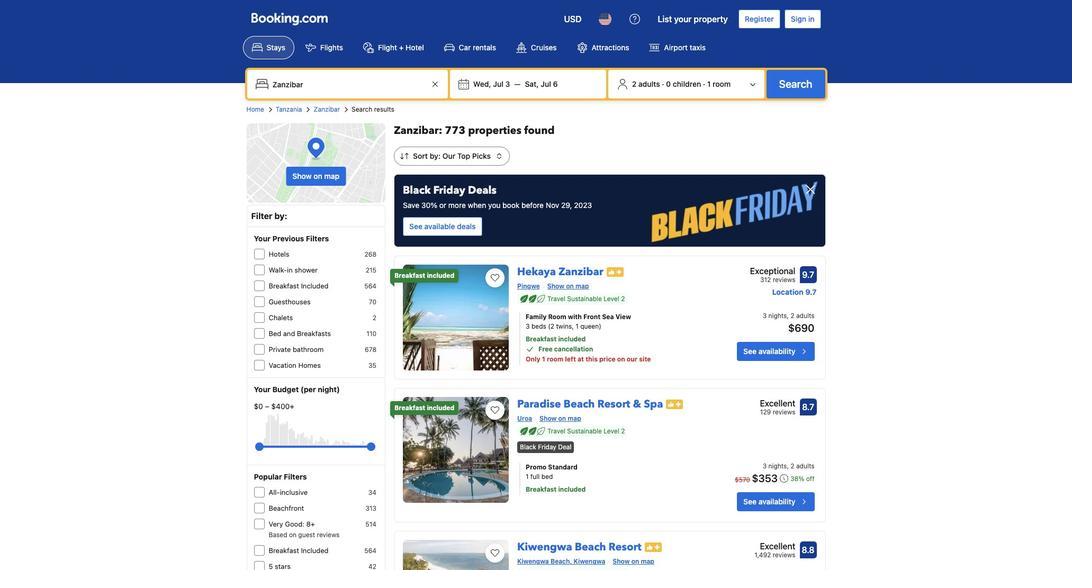 Task type: describe. For each thing, give the bounding box(es) containing it.
215
[[366, 266, 376, 274]]

breakfasts
[[297, 329, 331, 338]]

reviews right guest
[[317, 531, 340, 539]]

book
[[502, 201, 520, 210]]

your
[[674, 14, 692, 24]]

flight + hotel link
[[354, 36, 433, 59]]

room inside dropdown button
[[713, 79, 731, 88]]

hekaya
[[517, 265, 556, 279]]

129
[[760, 408, 771, 416]]

8.8
[[802, 545, 814, 555]]

before
[[522, 201, 544, 210]]

see for family room with front sea view
[[743, 347, 757, 356]]

773
[[445, 123, 465, 138]]

usd
[[564, 14, 582, 24]]

show for kiwengwa
[[613, 558, 630, 566]]

nights for 3 nights , 2 adults $690
[[768, 312, 787, 320]]

2 inside 3 nights , 2 adults $690
[[791, 312, 794, 320]]

38% off
[[790, 475, 814, 483]]

see availability for family room with front sea view
[[743, 347, 795, 356]]

homes
[[298, 361, 321, 370]]

beach for paradise
[[564, 397, 595, 411]]

usd button
[[558, 6, 588, 32]]

car rentals link
[[435, 36, 505, 59]]

kiwengwa beach, kiwengwa
[[517, 558, 605, 566]]

taxis
[[690, 43, 706, 52]]

excellent for paradise beach resort & spa
[[760, 399, 795, 408]]

beach,
[[551, 558, 572, 566]]

popular filters
[[254, 472, 307, 481]]

queen)
[[580, 322, 601, 330]]

excellent element for paradise beach resort & spa
[[760, 397, 795, 410]]

2 included from the top
[[301, 546, 328, 555]]

1 breakfast included from the top
[[269, 282, 328, 290]]

attractions link
[[568, 36, 638, 59]]

1 · from the left
[[662, 79, 664, 88]]

black friday deals save 30% or more when you book before nov 29, 2023
[[403, 183, 592, 210]]

all-inclusive
[[269, 488, 308, 497]]

in for sign
[[808, 14, 814, 23]]

reviews for 8.8
[[773, 551, 795, 559]]

with
[[568, 313, 582, 321]]

30%
[[421, 201, 437, 210]]

kiwengwa down kiwengwa beach resort
[[574, 558, 605, 566]]

deals
[[468, 183, 497, 197]]

sign
[[791, 14, 806, 23]]

exceptional
[[750, 266, 795, 276]]

kiwengwa for kiwengwa beach, kiwengwa
[[517, 558, 549, 566]]

more
[[448, 201, 466, 210]]

children
[[673, 79, 701, 88]]

on inside button
[[314, 172, 322, 181]]

38%
[[790, 475, 804, 483]]

(per
[[301, 385, 316, 394]]

29,
[[561, 201, 572, 210]]

airport
[[664, 43, 688, 52]]

0 vertical spatial filters
[[306, 234, 329, 243]]

night)
[[318, 385, 340, 394]]

3 left — on the left top
[[505, 79, 510, 88]]

3 beds (2 twins, 1 queen) breakfast included
[[526, 322, 601, 343]]

3 for 3 nights , 2 adults $690
[[763, 312, 767, 320]]

when
[[468, 201, 486, 210]]

2 inside dropdown button
[[632, 79, 636, 88]]

2 564 from the top
[[364, 547, 376, 555]]

34
[[368, 489, 376, 497]]

this
[[586, 355, 598, 363]]

3 nights , 2 adults $690
[[763, 312, 814, 334]]

very good: 8+
[[269, 520, 315, 528]]

2 up promo standard link
[[621, 427, 625, 435]]

sea
[[602, 313, 614, 321]]

deals
[[457, 222, 476, 231]]

kiwengwa for kiwengwa beach resort
[[517, 540, 572, 554]]

guest
[[298, 531, 315, 539]]

beachfront
[[269, 504, 304, 512]]

black friday deals image
[[394, 175, 825, 247]]

vacation
[[269, 361, 296, 370]]

8+
[[306, 520, 315, 528]]

hotel
[[406, 43, 424, 52]]

see available deals
[[409, 222, 476, 231]]

price
[[599, 355, 616, 363]]

exceptional 312 reviews
[[750, 266, 795, 284]]

found
[[524, 123, 555, 138]]

1 inside 3 beds (2 twins, 1 queen) breakfast included
[[576, 322, 579, 330]]

sort
[[413, 151, 428, 160]]

, for 3 nights , 2 adults
[[787, 462, 789, 470]]

3 for 3 beds (2 twins, 1 queen) breakfast included
[[526, 322, 530, 330]]

register
[[745, 14, 774, 23]]

2 up 38%
[[791, 462, 794, 470]]

list
[[658, 14, 672, 24]]

guesthouses
[[269, 298, 311, 306]]

show on map for paradise
[[539, 415, 581, 422]]

1 vertical spatial 9.7
[[805, 287, 817, 296]]

$690
[[788, 322, 814, 334]]

$353
[[752, 472, 778, 485]]

wed,
[[473, 79, 491, 88]]

travel sustainable level 2 for zanzibar
[[547, 295, 625, 303]]

location
[[772, 287, 803, 296]]

1 inside promo standard 1 full bed breakfast included
[[526, 473, 529, 481]]

standard
[[548, 463, 577, 471]]

vacation homes
[[269, 361, 321, 370]]

sustainable for zanzibar
[[567, 295, 602, 303]]

uroa
[[517, 415, 532, 422]]

excellent element for kiwengwa beach resort
[[754, 540, 795, 553]]

beach for kiwengwa
[[575, 540, 606, 554]]

breakfast included for hekaya zanzibar
[[394, 272, 454, 280]]

map for paradise
[[568, 415, 581, 422]]

bed
[[269, 329, 281, 338]]

travel sustainable level 2 for beach
[[547, 427, 625, 435]]

see availability link for family room with front sea view
[[737, 342, 814, 361]]

35
[[369, 362, 376, 370]]

bathroom
[[293, 345, 324, 354]]

breakfast inside 3 beds (2 twins, 1 queen) breakfast included
[[526, 335, 557, 343]]

&
[[633, 397, 641, 411]]

by: for filter
[[274, 211, 287, 221]]

tanzania
[[276, 105, 302, 113]]

shower
[[295, 266, 318, 274]]

based on guest reviews
[[269, 531, 340, 539]]

show inside button
[[292, 172, 312, 181]]

in for walk-
[[287, 266, 293, 274]]

show for paradise
[[539, 415, 557, 422]]

see for promo standard
[[743, 497, 757, 506]]

map inside button
[[324, 172, 339, 181]]

reviews for 8.7
[[773, 408, 795, 416]]

cancellation
[[554, 345, 593, 353]]

see inside button
[[409, 222, 422, 231]]

paradise beach resort & spa link
[[517, 393, 663, 411]]

map for hekaya
[[575, 282, 589, 290]]

268
[[364, 250, 376, 258]]

private
[[269, 345, 291, 354]]

travel for paradise
[[547, 427, 565, 435]]

2023
[[574, 201, 592, 210]]

paradise
[[517, 397, 561, 411]]

search for search results
[[352, 105, 372, 113]]

free
[[538, 345, 553, 353]]



Task type: vqa. For each thing, say whether or not it's contained in the screenshot.
queen)
yes



Task type: locate. For each thing, give the bounding box(es) containing it.
kiwengwa up beach,
[[517, 540, 572, 554]]

travel sustainable level 2 up front
[[547, 295, 625, 303]]

show on map
[[292, 172, 339, 181], [547, 282, 589, 290], [539, 415, 581, 422], [613, 558, 654, 566]]

scored 9.7 element
[[800, 266, 817, 283]]

breakfast included down walk-in shower
[[269, 282, 328, 290]]

room
[[548, 313, 566, 321]]

2 excellent from the top
[[760, 542, 795, 551]]

, inside 3 nights , 2 adults $690
[[787, 312, 789, 320]]

adults
[[638, 79, 660, 88], [796, 312, 814, 320], [796, 462, 814, 470]]

0 vertical spatial by:
[[430, 151, 441, 160]]

reviews inside exceptional 312 reviews
[[773, 276, 795, 284]]

3 down '312'
[[763, 312, 767, 320]]

included
[[301, 282, 328, 290], [301, 546, 328, 555]]

black up promo
[[520, 443, 536, 451]]

1 horizontal spatial ·
[[703, 79, 705, 88]]

0 vertical spatial room
[[713, 79, 731, 88]]

2 see availability from the top
[[743, 497, 795, 506]]

1 jul from the left
[[493, 79, 503, 88]]

nights inside 3 nights , 2 adults $690
[[768, 312, 787, 320]]

included down guest
[[301, 546, 328, 555]]

see availability link down 3 nights , 2 adults $690
[[737, 342, 814, 361]]

by: right filter
[[274, 211, 287, 221]]

sustainable up family room with front sea view
[[567, 295, 602, 303]]

see availability
[[743, 347, 795, 356], [743, 497, 795, 506]]

in left the shower
[[287, 266, 293, 274]]

1 vertical spatial friday
[[538, 443, 556, 451]]

adults for 3 nights , 2 adults $690
[[796, 312, 814, 320]]

1 vertical spatial zanzibar
[[559, 265, 603, 279]]

included inside 3 beds (2 twins, 1 queen) breakfast included
[[558, 335, 586, 343]]

1 nights from the top
[[768, 312, 787, 320]]

1 vertical spatial see availability
[[743, 497, 795, 506]]

1 vertical spatial travel
[[547, 427, 565, 435]]

travel up deal
[[547, 427, 565, 435]]

home
[[246, 105, 264, 113]]

availability for promo standard
[[758, 497, 795, 506]]

included inside promo standard 1 full bed breakfast included
[[558, 486, 586, 494]]

0 vertical spatial ,
[[787, 312, 789, 320]]

friday left deal
[[538, 443, 556, 451]]

2 travel from the top
[[547, 427, 565, 435]]

your budget (per night)
[[254, 385, 340, 394]]

312
[[760, 276, 771, 284]]

0 vertical spatial excellent element
[[760, 397, 795, 410]]

2 up view at right
[[621, 295, 625, 303]]

level down paradise beach resort & spa
[[604, 427, 619, 435]]

search inside button
[[779, 78, 812, 90]]

2 , from the top
[[787, 462, 789, 470]]

1 vertical spatial excellent
[[760, 542, 795, 551]]

adults inside 3 nights , 2 adults $690
[[796, 312, 814, 320]]

2 jul from the left
[[541, 79, 551, 88]]

0 vertical spatial travel
[[547, 295, 565, 303]]

1 travel from the top
[[547, 295, 565, 303]]

excellent element left scored 8.8 element
[[754, 540, 795, 553]]

level for zanzibar
[[604, 295, 619, 303]]

your for your budget (per night)
[[254, 385, 271, 394]]

2 adults · 0 children · 1 room
[[632, 79, 731, 88]]

0 vertical spatial adults
[[638, 79, 660, 88]]

0 vertical spatial travel sustainable level 2
[[547, 295, 625, 303]]

1 vertical spatial filters
[[284, 472, 307, 481]]

search for search
[[779, 78, 812, 90]]

1 vertical spatial included
[[301, 546, 328, 555]]

1 vertical spatial excellent element
[[754, 540, 795, 553]]

level up sea
[[604, 295, 619, 303]]

zanzibar right hekaya
[[559, 265, 603, 279]]

564 down 215
[[364, 282, 376, 290]]

2 see availability link from the top
[[737, 492, 814, 512]]

1 down family room with front sea view
[[576, 322, 579, 330]]

reviews right 1,492 on the bottom of page
[[773, 551, 795, 559]]

hotels
[[269, 250, 289, 258]]

1
[[707, 79, 711, 88], [576, 322, 579, 330], [542, 355, 545, 363], [526, 473, 529, 481]]

1 horizontal spatial in
[[808, 14, 814, 23]]

map for kiwengwa
[[641, 558, 654, 566]]

1 horizontal spatial black
[[520, 443, 536, 451]]

0 vertical spatial 9.7
[[802, 270, 814, 280]]

adults up $690
[[796, 312, 814, 320]]

filters up inclusive
[[284, 472, 307, 481]]

2 breakfast included from the top
[[269, 546, 328, 555]]

wed, jul 3 — sat, jul 6
[[473, 79, 558, 88]]

paradise beach resort & spa image
[[403, 397, 509, 503]]

scored 8.7 element
[[800, 399, 817, 416]]

1 included from the top
[[301, 282, 328, 290]]

your previous filters
[[254, 234, 329, 243]]

your
[[254, 234, 271, 243], [254, 385, 271, 394]]

paradise beach resort & spa
[[517, 397, 663, 411]]

see availability down the $353
[[743, 497, 795, 506]]

black for deal
[[520, 443, 536, 451]]

zanzibar
[[314, 105, 340, 113], [559, 265, 603, 279]]

1 vertical spatial nights
[[768, 462, 787, 470]]

1 vertical spatial breakfast included
[[394, 404, 454, 412]]

· left '0'
[[662, 79, 664, 88]]

adults for 3 nights , 2 adults
[[796, 462, 814, 470]]

show on map button
[[286, 167, 346, 186]]

678
[[365, 346, 376, 354]]

1 vertical spatial availability
[[758, 497, 795, 506]]

0 vertical spatial zanzibar
[[314, 105, 340, 113]]

search results
[[352, 105, 394, 113]]

9.7
[[802, 270, 814, 280], [805, 287, 817, 296]]

inclusive
[[280, 488, 308, 497]]

1 horizontal spatial by:
[[430, 151, 441, 160]]

1 travel sustainable level 2 from the top
[[547, 295, 625, 303]]

2 vertical spatial see
[[743, 497, 757, 506]]

by: for sort
[[430, 151, 441, 160]]

0 vertical spatial in
[[808, 14, 814, 23]]

friday inside the black friday deals save 30% or more when you book before nov 29, 2023
[[433, 183, 465, 197]]

0 vertical spatial level
[[604, 295, 619, 303]]

in
[[808, 14, 814, 23], [287, 266, 293, 274]]

hekaya zanzibar image
[[403, 265, 509, 371]]

0 vertical spatial 564
[[364, 282, 376, 290]]

hekaya zanzibar link
[[517, 260, 603, 279]]

airport taxis
[[664, 43, 706, 52]]

0 vertical spatial breakfast included
[[269, 282, 328, 290]]

2 vertical spatial adults
[[796, 462, 814, 470]]

0 vertical spatial friday
[[433, 183, 465, 197]]

0 horizontal spatial ·
[[662, 79, 664, 88]]

9.7 down scored 9.7 element
[[805, 287, 817, 296]]

by: left the our
[[430, 151, 441, 160]]

1 vertical spatial by:
[[274, 211, 287, 221]]

adults inside dropdown button
[[638, 79, 660, 88]]

good:
[[285, 520, 304, 528]]

2 left '0'
[[632, 79, 636, 88]]

1 horizontal spatial room
[[713, 79, 731, 88]]

your up the $0
[[254, 385, 271, 394]]

$0 – $400+
[[254, 402, 294, 411]]

1 excellent from the top
[[760, 399, 795, 408]]

514
[[365, 520, 376, 528]]

sustainable up deal
[[567, 427, 602, 435]]

travel sustainable level 2 up deal
[[547, 427, 625, 435]]

jul
[[493, 79, 503, 88], [541, 79, 551, 88]]

excellent left scored 8.8 element
[[760, 542, 795, 551]]

adults left '0'
[[638, 79, 660, 88]]

previous
[[272, 234, 304, 243]]

3 inside 3 nights , 2 adults $690
[[763, 312, 767, 320]]

breakfast inside promo standard 1 full bed breakfast included
[[526, 486, 557, 494]]

0 horizontal spatial by:
[[274, 211, 287, 221]]

black inside the black friday deals save 30% or more when you book before nov 29, 2023
[[403, 183, 431, 197]]

0 vertical spatial sustainable
[[567, 295, 602, 303]]

sign in
[[791, 14, 814, 23]]

0 horizontal spatial jul
[[493, 79, 503, 88]]

sort by: our top picks
[[413, 151, 491, 160]]

booking.com image
[[251, 13, 327, 25]]

search results updated. zanzibar: 773 properties found. element
[[394, 123, 826, 138]]

1 sustainable from the top
[[567, 295, 602, 303]]

0 vertical spatial availability
[[758, 347, 795, 356]]

show on map for hekaya
[[547, 282, 589, 290]]

availability down the $353
[[758, 497, 795, 506]]

0 horizontal spatial friday
[[433, 183, 465, 197]]

1 vertical spatial level
[[604, 427, 619, 435]]

sat, jul 6 button
[[521, 75, 562, 94]]

1 left full
[[526, 473, 529, 481]]

1 vertical spatial resort
[[609, 540, 641, 554]]

0 horizontal spatial zanzibar
[[314, 105, 340, 113]]

car rentals
[[459, 43, 496, 52]]

filters right previous
[[306, 234, 329, 243]]

0 vertical spatial your
[[254, 234, 271, 243]]

black for deals
[[403, 183, 431, 197]]

friday for deals
[[433, 183, 465, 197]]

9.7 up location 9.7
[[802, 270, 814, 280]]

excellent element
[[760, 397, 795, 410], [754, 540, 795, 553]]

2 up $690
[[791, 312, 794, 320]]

reviews inside "excellent 129 reviews"
[[773, 408, 795, 416]]

see availability for promo standard
[[743, 497, 795, 506]]

1 your from the top
[[254, 234, 271, 243]]

0 horizontal spatial black
[[403, 183, 431, 197]]

2 · from the left
[[703, 79, 705, 88]]

this property is part of our preferred plus program. it's committed to providing outstanding service and excellent value. it'll pay us a higher commission if you make a booking. image
[[607, 267, 623, 277], [607, 267, 623, 277], [666, 399, 683, 409], [666, 399, 683, 409]]

1 horizontal spatial zanzibar
[[559, 265, 603, 279]]

site
[[639, 355, 651, 363]]

register link
[[738, 10, 780, 29]]

reviews inside excellent 1,492 reviews
[[773, 551, 795, 559]]

save
[[403, 201, 419, 210]]

3 nights , 2 adults
[[763, 462, 814, 470]]

1 horizontal spatial friday
[[538, 443, 556, 451]]

resort for paradise beach resort & spa
[[597, 397, 630, 411]]

resort for kiwengwa beach resort
[[609, 540, 641, 554]]

full
[[530, 473, 540, 481]]

friday up or
[[433, 183, 465, 197]]

2 down 70
[[373, 314, 376, 322]]

1 vertical spatial beach
[[575, 540, 606, 554]]

properties
[[468, 123, 521, 138]]

0 vertical spatial nights
[[768, 312, 787, 320]]

nights up the $353
[[768, 462, 787, 470]]

available
[[424, 222, 455, 231]]

0 vertical spatial breakfast included
[[394, 272, 454, 280]]

travel sustainable level 2
[[547, 295, 625, 303], [547, 427, 625, 435]]

level for beach
[[604, 427, 619, 435]]

walk-
[[269, 266, 287, 274]]

1 down free
[[542, 355, 545, 363]]

·
[[662, 79, 664, 88], [703, 79, 705, 88]]

left
[[565, 355, 576, 363]]

stays link
[[243, 36, 294, 59]]

excellent element left 8.7
[[760, 397, 795, 410]]

travel
[[547, 295, 565, 303], [547, 427, 565, 435]]

110
[[367, 330, 376, 338]]

private bathroom
[[269, 345, 324, 354]]

availability down 3 nights , 2 adults $690
[[758, 347, 795, 356]]

room right children
[[713, 79, 731, 88]]

travel for hekaya
[[547, 295, 565, 303]]

breakfast included
[[269, 282, 328, 290], [269, 546, 328, 555]]

1 vertical spatial see availability link
[[737, 492, 814, 512]]

0 vertical spatial see
[[409, 222, 422, 231]]

jul left 6 at the top
[[541, 79, 551, 88]]

1 see availability from the top
[[743, 347, 795, 356]]

1 vertical spatial black
[[520, 443, 536, 451]]

8.7
[[802, 402, 814, 412]]

2 adults · 0 children · 1 room button
[[612, 74, 760, 94]]

promo
[[526, 463, 546, 471]]

1 vertical spatial sustainable
[[567, 427, 602, 435]]

or
[[439, 201, 446, 210]]

1 vertical spatial ,
[[787, 462, 789, 470]]

0 vertical spatial resort
[[597, 397, 630, 411]]

group
[[259, 438, 371, 455]]

adults up 38% off
[[796, 462, 814, 470]]

1 right children
[[707, 79, 711, 88]]

2 sustainable from the top
[[567, 427, 602, 435]]

$400+
[[271, 402, 294, 411]]

excellent left 8.7
[[760, 399, 795, 408]]

black up the save
[[403, 183, 431, 197]]

1 vertical spatial travel sustainable level 2
[[547, 427, 625, 435]]

your down filter
[[254, 234, 271, 243]]

jul right wed,
[[493, 79, 503, 88]]

nights down location
[[768, 312, 787, 320]]

kiwengwa left beach,
[[517, 558, 549, 566]]

very
[[269, 520, 283, 528]]

1 availability from the top
[[758, 347, 795, 356]]

–
[[265, 402, 269, 411]]

sustainable for beach
[[567, 427, 602, 435]]

family
[[526, 313, 547, 321]]

top
[[457, 151, 470, 160]]

3 for 3 nights , 2 adults
[[763, 462, 767, 470]]

show
[[292, 172, 312, 181], [547, 282, 564, 290], [539, 415, 557, 422], [613, 558, 630, 566]]

included down the shower
[[301, 282, 328, 290]]

bed and breakfasts
[[269, 329, 331, 338]]

reviews right 129
[[773, 408, 795, 416]]

zanzibar down where are you going? field
[[314, 105, 340, 113]]

, for 3 nights , 2 adults $690
[[787, 312, 789, 320]]

based
[[269, 531, 287, 539]]

filters
[[306, 234, 329, 243], [284, 472, 307, 481]]

beds
[[531, 322, 546, 330]]

3 up the $353
[[763, 462, 767, 470]]

0 horizontal spatial in
[[287, 266, 293, 274]]

2 level from the top
[[604, 427, 619, 435]]

nights for 3 nights , 2 adults
[[768, 462, 787, 470]]

show for hekaya
[[547, 282, 564, 290]]

breakfast included down based on guest reviews
[[269, 546, 328, 555]]

filter by:
[[251, 211, 287, 221]]

$570
[[735, 476, 750, 484]]

1 vertical spatial 564
[[364, 547, 376, 555]]

0 horizontal spatial search
[[352, 105, 372, 113]]

1 see availability link from the top
[[737, 342, 814, 361]]

0 vertical spatial excellent
[[760, 399, 795, 408]]

see
[[409, 222, 422, 231], [743, 347, 757, 356], [743, 497, 757, 506]]

1 horizontal spatial jul
[[541, 79, 551, 88]]

1 vertical spatial search
[[352, 105, 372, 113]]

0 vertical spatial see availability
[[743, 347, 795, 356]]

1 vertical spatial in
[[287, 266, 293, 274]]

breakfast included for paradise beach resort & spa
[[394, 404, 454, 412]]

nights
[[768, 312, 787, 320], [768, 462, 787, 470]]

car
[[459, 43, 471, 52]]

availability for family room with front sea view
[[758, 347, 795, 356]]

exceptional element
[[750, 265, 795, 277]]

family room with front sea view link
[[526, 312, 705, 322]]

on
[[314, 172, 322, 181], [566, 282, 574, 290], [617, 355, 625, 363], [558, 415, 566, 422], [289, 531, 296, 539], [631, 558, 639, 566]]

show on map inside button
[[292, 172, 339, 181]]

Where are you going? field
[[268, 75, 429, 94]]

1 vertical spatial your
[[254, 385, 271, 394]]

reviews for 9.7
[[773, 276, 795, 284]]

show on map for kiwengwa
[[613, 558, 654, 566]]

see availability link down the $353
[[737, 492, 814, 512]]

0 vertical spatial black
[[403, 183, 431, 197]]

in right sign
[[808, 14, 814, 23]]

your for your previous filters
[[254, 234, 271, 243]]

beach up kiwengwa beach, kiwengwa
[[575, 540, 606, 554]]

off
[[806, 475, 814, 483]]

0 vertical spatial beach
[[564, 397, 595, 411]]

flights
[[320, 43, 343, 52]]

excellent inside excellent 1,492 reviews
[[760, 542, 795, 551]]

this property is part of our preferred plus program. it's committed to providing outstanding service and excellent value. it'll pay us a higher commission if you make a booking. image
[[645, 543, 662, 552], [645, 543, 662, 552]]

see availability down 3 nights , 2 adults $690
[[743, 347, 795, 356]]

2 breakfast included from the top
[[394, 404, 454, 412]]

reviews up location
[[773, 276, 795, 284]]

1 breakfast included from the top
[[394, 272, 454, 280]]

0 vertical spatial search
[[779, 78, 812, 90]]

2 your from the top
[[254, 385, 271, 394]]

564 down 514
[[364, 547, 376, 555]]

excellent 1,492 reviews
[[754, 542, 795, 559]]

3 left beds
[[526, 322, 530, 330]]

1 vertical spatial adults
[[796, 312, 814, 320]]

flight
[[378, 43, 397, 52]]

1 vertical spatial breakfast included
[[269, 546, 328, 555]]

bed
[[541, 473, 553, 481]]

2 nights from the top
[[768, 462, 787, 470]]

0 vertical spatial see availability link
[[737, 342, 814, 361]]

1 564 from the top
[[364, 282, 376, 290]]

0 horizontal spatial room
[[547, 355, 563, 363]]

friday for deal
[[538, 443, 556, 451]]

—
[[514, 79, 521, 88]]

1 vertical spatial see
[[743, 347, 757, 356]]

search button
[[766, 70, 825, 98]]

excellent for kiwengwa beach resort
[[760, 542, 795, 551]]

travel up room
[[547, 295, 565, 303]]

room down free
[[547, 355, 563, 363]]

see availability link for promo standard
[[737, 492, 814, 512]]

3 inside 3 beds (2 twins, 1 queen) breakfast included
[[526, 322, 530, 330]]

1 level from the top
[[604, 295, 619, 303]]

sign in link
[[784, 10, 821, 29]]

location 9.7
[[772, 287, 817, 296]]

beach right paradise
[[564, 397, 595, 411]]

0 vertical spatial included
[[301, 282, 328, 290]]

2 availability from the top
[[758, 497, 795, 506]]

1 vertical spatial room
[[547, 355, 563, 363]]

flights link
[[296, 36, 352, 59]]

2 travel sustainable level 2 from the top
[[547, 427, 625, 435]]

scored 8.8 element
[[800, 542, 817, 559]]

1 inside dropdown button
[[707, 79, 711, 88]]

1 , from the top
[[787, 312, 789, 320]]

· right children
[[703, 79, 705, 88]]

1 horizontal spatial search
[[779, 78, 812, 90]]



